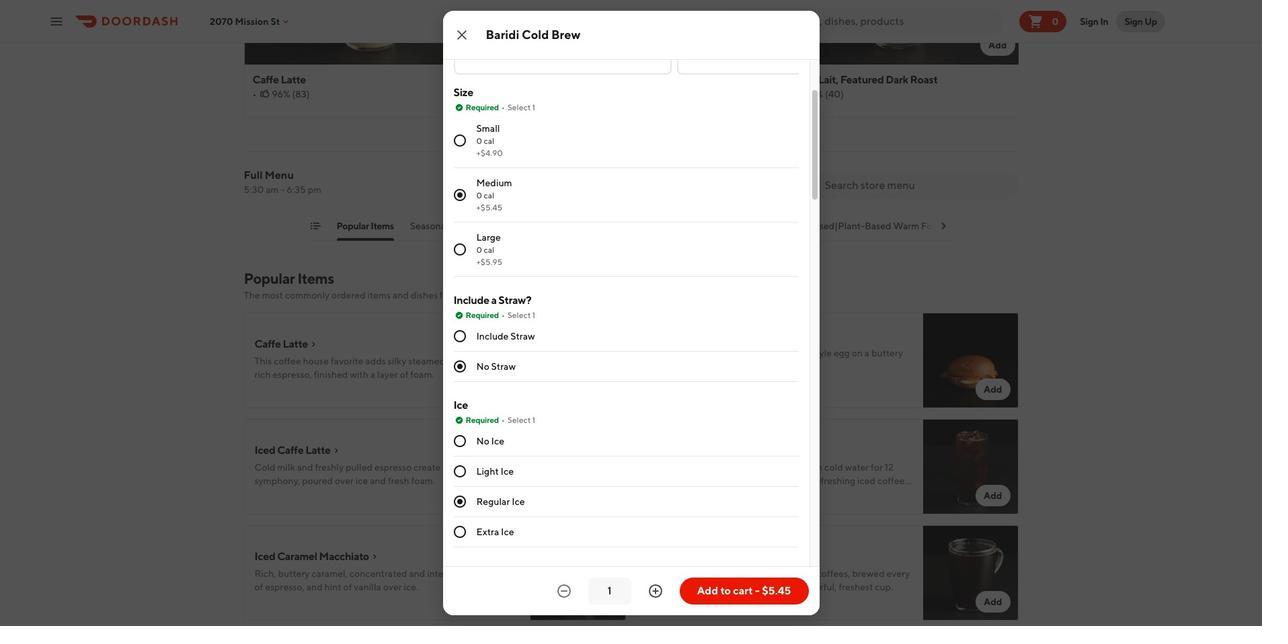 Task type: describe. For each thing, give the bounding box(es) containing it.
brewed
[[852, 568, 885, 579]]

rich,
[[255, 568, 276, 579]]

straw?
[[499, 294, 532, 307]]

bacon cheddar brioche
[[516, 73, 629, 86]]

sign for sign in
[[1080, 16, 1099, 27]]

1 vertical spatial baridi cold brew
[[647, 444, 727, 457]]

caffe latte image
[[530, 313, 626, 408]]

Include Straw radio
[[454, 330, 466, 343]]

for inside freshly ground baridi blend steeped with cold water for 12 hours to produce a sweet, smooth, and refreshing iced coffee without acidity or bitterness.
[[871, 462, 883, 473]]

(49)
[[713, 377, 731, 388]]

cart
[[733, 584, 753, 597]]

beverages for plant-based|hot beverages
[[580, 221, 625, 231]]

include inside large • include straw • regular ice • room for milk
[[499, 17, 532, 28]]

over inside the cold milk and freshly pulled espresso create this delicious symphony, poured over ice and fresh foam.
[[335, 476, 354, 486]]

Regular Ice radio
[[454, 496, 466, 508]]

and inside smoky bacon, aged cheddar and homestyle egg on a buttery brioche bun.
[[769, 348, 786, 358]]

87% (49)
[[694, 377, 731, 388]]

straw inside large • include straw • regular ice • splash of almond milk • regular
[[757, 17, 781, 28]]

of down silky
[[400, 369, 409, 380]]

include up include straw option
[[454, 294, 489, 307]]

0 vertical spatial caffe
[[253, 73, 279, 86]]

with inside "this coffee house favorite adds silky steamed milk to shots of rich espresso, finished with a layer of foam."
[[350, 369, 369, 380]]

caramel
[[277, 550, 317, 563]]

and up poured
[[297, 462, 313, 473]]

light
[[477, 466, 499, 477]]

straw inside large • include straw • regular ice • room for milk
[[533, 17, 558, 28]]

plant-based|cold beverages button
[[641, 219, 765, 241]]

a inside freshly ground baridi blend steeped with cold water for 12 hours to produce a sweet, smooth, and refreshing iced coffee without acidity or bitterness.
[[722, 476, 727, 486]]

sign up
[[1125, 16, 1157, 27]]

with inside freshly ground baridi blend steeped with cold water for 12 hours to produce a sweet, smooth, and refreshing iced coffee without acidity or bitterness.
[[804, 462, 823, 473]]

homestyle
[[787, 348, 832, 358]]

2 vertical spatial caffe
[[277, 444, 304, 457]]

or
[[713, 489, 722, 500]]

ice right light
[[501, 466, 514, 477]]

ice.
[[404, 582, 419, 593]]

store
[[479, 290, 501, 301]]

no ice
[[477, 436, 504, 447]]

&
[[487, 564, 494, 577]]

layer
[[377, 369, 398, 380]]

0 vertical spatial caffe latte
[[253, 73, 306, 86]]

2 vertical spatial latte
[[305, 444, 331, 457]]

vanilla
[[354, 582, 381, 593]]

items
[[368, 290, 391, 301]]

• left splash
[[839, 17, 843, 28]]

popular items the most commonly ordered items and dishes from this store
[[244, 270, 501, 301]]

extra ice
[[477, 527, 514, 538]]

in
[[1100, 16, 1109, 27]]

warm
[[893, 221, 920, 231]]

freshly
[[315, 462, 344, 473]]

plant-based|plant-based warm food
[[782, 221, 944, 231]]

2070
[[210, 16, 233, 27]]

include a straw? group
[[454, 293, 799, 382]]

plant- for based|plant-
[[782, 221, 808, 231]]

on
[[852, 348, 863, 358]]

$5.45
[[762, 584, 791, 597]]

increase quantity by 1 image
[[647, 583, 663, 599]]

add to cart - $5.45
[[697, 584, 791, 597]]

items for popular items
[[371, 221, 394, 231]]

pm
[[308, 184, 322, 195]]

cold inside the cold milk and freshly pulled espresso create this delicious symphony, poured over ice and fresh foam.
[[255, 462, 275, 473]]

no for no straw
[[477, 361, 489, 372]]

large 0 cal +$5.95
[[477, 232, 502, 267]]

shots inside rich, buttery caramel, concentrated and intense ristretto shots of espresso, and hint of vanilla over ice.
[[497, 568, 519, 579]]

add button for freshly ground baridi blend steeped with cold water for 12 hours to produce a sweet, smooth, and refreshing iced coffee without acidity or bitterness.
[[976, 485, 1011, 506]]

buttery inside smoky bacon, aged cheddar and homestyle egg on a buttery brioche bun.
[[872, 348, 903, 358]]

required for include a straw?
[[466, 310, 499, 320]]

96% (83)
[[272, 89, 310, 100]]

can
[[726, 582, 742, 593]]

based
[[865, 221, 892, 231]]

blend
[[740, 462, 766, 473]]

ice up 'extra ice'
[[512, 497, 525, 507]]

regular up 'café'
[[763, 30, 797, 41]]

popular for popular items
[[337, 221, 369, 231]]

• select 1 for include a straw?
[[502, 310, 536, 320]]

0 vertical spatial latte
[[281, 73, 306, 86]]

milk inside large • include straw • regular ice • splash of almond milk • regular
[[737, 30, 755, 41]]

iced caramel macchiato
[[255, 550, 369, 563]]

Item Search search field
[[825, 178, 1008, 193]]

Extra Ice radio
[[454, 526, 466, 538]]

iced caffe latte image
[[530, 419, 626, 515]]

freshly ground baridi blend steeped with cold water for 12 hours to produce a sweet, smooth, and refreshing iced coffee without acidity or bitterness.
[[647, 462, 905, 500]]

1 for include a straw?
[[532, 310, 536, 320]]

café au lait, featured dark roast 100% (40)
[[780, 73, 938, 100]]

include up no straw
[[477, 331, 509, 342]]

dark
[[773, 568, 792, 579]]

of down include straw
[[502, 356, 511, 367]]

steamed
[[408, 356, 445, 367]]

required for ice
[[466, 415, 499, 425]]

every
[[887, 568, 910, 579]]

+$5.45
[[477, 203, 502, 213]]

cheddar
[[732, 348, 768, 358]]

cup.
[[875, 582, 893, 593]]

coffee inside freshly ground baridi blend steeped with cold water for 12 hours to produce a sweet, smooth, and refreshing iced coffee without acidity or bitterness.
[[878, 476, 905, 486]]

5:30
[[244, 184, 264, 195]]

get
[[744, 582, 758, 593]]

of right the hint
[[343, 582, 352, 593]]

sign up link
[[1117, 10, 1166, 32]]

ground
[[680, 462, 711, 473]]

add inside button
[[697, 584, 718, 597]]

lait,
[[818, 73, 839, 86]]

this inside the cold milk and freshly pulled espresso create this delicious symphony, poured over ice and fresh foam.
[[443, 462, 458, 473]]

1 horizontal spatial brew
[[702, 444, 727, 457]]

• right almond
[[757, 30, 761, 41]]

a
[[647, 568, 654, 579]]

+$4.90
[[477, 148, 503, 158]]

and inside freshly ground baridi blend steeped with cold water for 12 hours to produce a sweet, smooth, and refreshing iced coffee without acidity or bitterness.
[[794, 476, 810, 486]]

plant-based|cold beverages
[[641, 221, 765, 231]]

dark
[[886, 73, 908, 86]]

0 inside button
[[1052, 16, 1059, 27]]

• up 'café'
[[783, 17, 787, 28]]

Current quantity is 1 number field
[[596, 584, 623, 599]]

a inside "this coffee house favorite adds silky steamed milk to shots of rich espresso, finished with a layer of foam."
[[370, 369, 375, 380]]

and inside popular items the most commonly ordered items and dishes from this store
[[393, 290, 409, 301]]

mission
[[235, 16, 269, 27]]

6:35
[[287, 184, 306, 195]]

cal for small
[[484, 136, 494, 146]]

• up almond
[[717, 17, 721, 28]]

shots inside "this coffee house favorite adds silky steamed milk to shots of rich espresso, finished with a layer of foam."
[[478, 356, 500, 367]]

brioche
[[592, 73, 629, 86]]

sauces
[[496, 564, 530, 577]]

ordered
[[332, 290, 366, 301]]

0 button
[[1020, 10, 1067, 32]]

seasonal
[[410, 221, 448, 231]]

milk inside the cold milk and freshly pulled espresso create this delicious symphony, poured over ice and fresh foam.
[[277, 462, 295, 473]]

add button for a rotation of peet's signature dark roast coffees, brewed every 30 minutes so you can get the most flavorful, freshest cup.
[[976, 591, 1011, 613]]

straw down include straw
[[491, 361, 516, 372]]

splash
[[845, 17, 873, 28]]

silky
[[388, 356, 406, 367]]

bun.
[[682, 361, 701, 372]]

delicious
[[460, 462, 498, 473]]

Light Ice radio
[[454, 466, 466, 478]]

peet's
[[703, 568, 729, 579]]

1 vertical spatial caffe latte
[[255, 338, 308, 350]]

100%
[[799, 89, 823, 100]]

macchiato
[[319, 550, 369, 563]]

am
[[266, 184, 279, 195]]

ice inside large • include straw • regular ice • splash of almond milk • regular
[[824, 17, 837, 28]]

small
[[477, 123, 500, 134]]

a rotation of peet's signature dark roast coffees, brewed every 30 minutes so you can get the most flavorful, freshest cup.
[[647, 568, 910, 593]]

espresso, inside "this coffee house favorite adds silky steamed milk to shots of rich espresso, finished with a layer of foam."
[[273, 369, 312, 380]]

select for size
[[508, 102, 531, 112]]

required for size
[[466, 102, 499, 112]]

minutes
[[661, 582, 695, 593]]

large for milk
[[467, 17, 492, 28]]

freshly
[[647, 462, 679, 473]]

iced caffe latte
[[255, 444, 331, 457]]

to inside "this coffee house favorite adds silky steamed milk to shots of rich espresso, finished with a layer of foam."
[[467, 356, 476, 367]]

egg
[[834, 348, 850, 358]]

large for almond
[[690, 17, 715, 28]]

house
[[303, 356, 329, 367]]

to inside add to cart - $5.45 button
[[721, 584, 731, 597]]

create
[[414, 462, 441, 473]]

iced for iced caramel macchiato
[[255, 550, 275, 563]]

st
[[271, 16, 280, 27]]

a inside smoky bacon, aged cheddar and homestyle egg on a buttery brioche bun.
[[865, 348, 870, 358]]

and up ice.
[[409, 568, 425, 579]]

open menu image
[[48, 13, 65, 29]]

from
[[440, 290, 460, 301]]

medium
[[477, 178, 512, 188]]

regular inside ice group
[[477, 497, 510, 507]]

ice up 'no ice' radio
[[454, 399, 468, 412]]

light ice
[[477, 466, 514, 477]]

size
[[454, 86, 473, 99]]



Task type: vqa. For each thing, say whether or not it's contained in the screenshot.
START
no



Task type: locate. For each thing, give the bounding box(es) containing it.
select inside ice group
[[508, 415, 531, 425]]

required up small
[[466, 102, 499, 112]]

1 horizontal spatial to
[[673, 476, 682, 486]]

1 vertical spatial coffee
[[878, 476, 905, 486]]

0 horizontal spatial cold
[[255, 462, 275, 473]]

1 inside size 'group'
[[532, 102, 536, 112]]

• down include a straw?
[[502, 310, 505, 320]]

1 vertical spatial milk
[[277, 462, 295, 473]]

1 horizontal spatial milk
[[737, 30, 755, 41]]

cal for large
[[484, 245, 494, 255]]

regular
[[566, 17, 599, 28], [789, 17, 822, 28], [763, 30, 797, 41], [477, 497, 510, 507]]

96%
[[272, 89, 290, 100]]

beverages inside 'button'
[[721, 221, 765, 231]]

latte up house at the bottom left of the page
[[283, 338, 308, 350]]

required up no ice at the left of page
[[466, 415, 499, 425]]

1 cal from the top
[[484, 136, 494, 146]]

1 horizontal spatial items
[[371, 221, 394, 231]]

0 vertical spatial baridi cold brew
[[486, 28, 581, 42]]

favorite
[[331, 356, 364, 367]]

commonly
[[285, 290, 330, 301]]

buttery down caramel on the left bottom
[[278, 568, 310, 579]]

with left cold
[[804, 462, 823, 473]]

items inside popular items the most commonly ordered items and dishes from this store
[[297, 270, 334, 287]]

2070 mission st
[[210, 16, 280, 27]]

most inside popular items the most commonly ordered items and dishes from this store
[[262, 290, 283, 301]]

ice left splash
[[824, 17, 837, 28]]

1 vertical spatial cold
[[677, 444, 700, 457]]

plant-based|plant-based warm food button
[[782, 219, 944, 241]]

0 horizontal spatial to
[[467, 356, 476, 367]]

of down the rich,
[[255, 582, 263, 593]]

a inside include a straw? group
[[491, 294, 497, 307]]

• select 1 down straw?
[[502, 310, 536, 320]]

over left ice
[[335, 476, 354, 486]]

of inside large • include straw • regular ice • splash of almond milk • regular
[[690, 30, 699, 41]]

0 vertical spatial buttery
[[872, 348, 903, 358]]

ice inside large • include straw • regular ice • room for milk
[[601, 17, 614, 28]]

refreshing
[[812, 476, 856, 486]]

1 vertical spatial espresso,
[[265, 582, 305, 593]]

hint
[[325, 582, 341, 593]]

include inside large • include straw • regular ice • splash of almond milk • regular
[[723, 17, 755, 28]]

beverages for plant-based|cold beverages
[[721, 221, 765, 231]]

flavorful,
[[799, 582, 837, 593]]

for inside large • include straw • regular ice • room for milk
[[467, 30, 479, 41]]

add button for rich, buttery caramel, concentrated and intense ristretto shots of espresso, and hint of vanilla over ice.
[[583, 591, 618, 613]]

syrups & sauces
[[454, 564, 530, 577]]

2 vertical spatial select
[[508, 415, 531, 425]]

1 horizontal spatial for
[[871, 462, 883, 473]]

select for ice
[[508, 415, 531, 425]]

• left 96%
[[253, 89, 257, 100]]

$5.95 down close baridi cold brew 'icon'
[[467, 49, 492, 60]]

1 iced from the top
[[255, 444, 275, 457]]

most right the
[[262, 290, 283, 301]]

2 vertical spatial • select 1
[[502, 415, 536, 425]]

ristretto
[[460, 568, 495, 579]]

0 horizontal spatial milk
[[277, 462, 295, 473]]

2 no from the top
[[477, 436, 489, 447]]

scroll menu navigation right image
[[938, 221, 949, 231]]

• up no ice at the left of page
[[502, 415, 505, 425]]

1 horizontal spatial $5.95
[[690, 49, 716, 60]]

featured dark roast image
[[923, 525, 1019, 621]]

1 vertical spatial most
[[776, 582, 797, 593]]

0 horizontal spatial popular
[[244, 270, 295, 287]]

full
[[244, 169, 263, 182]]

bacon cheddar brioche image
[[923, 313, 1019, 408]]

0 up the +$5.45
[[477, 191, 482, 201]]

most inside a rotation of peet's signature dark roast coffees, brewed every 30 minutes so you can get the most flavorful, freshest cup.
[[776, 582, 797, 593]]

produce
[[684, 476, 720, 486]]

a left straw?
[[491, 294, 497, 307]]

1 vertical spatial cal
[[484, 191, 494, 201]]

buttery inside rich, buttery caramel, concentrated and intense ristretto shots of espresso, and hint of vanilla over ice.
[[278, 568, 310, 579]]

$6.65 •
[[647, 377, 679, 388]]

required inside size 'group'
[[466, 102, 499, 112]]

0 vertical spatial this
[[462, 290, 477, 301]]

• right $6.65
[[675, 377, 679, 388]]

menu
[[265, 169, 294, 182]]

2 horizontal spatial baridi
[[713, 462, 738, 473]]

iced for iced caffe latte
[[255, 444, 275, 457]]

0 horizontal spatial milk
[[481, 30, 499, 41]]

0 horizontal spatial sign
[[1080, 16, 1099, 27]]

cal up +$4.90
[[484, 136, 494, 146]]

plant- for based|hot
[[505, 221, 532, 231]]

large inside large • include straw • regular ice • room for milk
[[467, 17, 492, 28]]

cold inside baridi cold brew dialog
[[522, 28, 549, 42]]

items left seasonal
[[371, 221, 394, 231]]

3 • select 1 from the top
[[502, 415, 536, 425]]

0 for large
[[477, 245, 482, 255]]

shots
[[478, 356, 500, 367], [497, 568, 519, 579]]

cold up 'bacon'
[[522, 28, 549, 42]]

beverages inside button
[[580, 221, 625, 231]]

none radio inside size 'group'
[[454, 244, 466, 256]]

1 no from the top
[[477, 361, 489, 372]]

finished
[[314, 369, 348, 380]]

baridi cold brew image
[[923, 419, 1019, 515]]

cold up ground
[[677, 444, 700, 457]]

brew up cheddar
[[552, 28, 581, 42]]

0 up +$5.95
[[477, 245, 482, 255]]

items for popular items the most commonly ordered items and dishes from this store
[[297, 270, 334, 287]]

dishes
[[411, 290, 438, 301]]

to right hours
[[673, 476, 682, 486]]

• inside size 'group'
[[502, 102, 505, 112]]

required down include a straw?
[[466, 310, 499, 320]]

popular up popular items the most commonly ordered items and dishes from this store
[[337, 221, 369, 231]]

and right cheddar at the bottom right of the page
[[769, 348, 786, 358]]

brew inside dialog
[[552, 28, 581, 42]]

baridi cold brew inside dialog
[[486, 28, 581, 42]]

iced up symphony, at the bottom
[[255, 444, 275, 457]]

milk
[[481, 30, 499, 41], [737, 30, 755, 41]]

1 milk from the left
[[481, 30, 499, 41]]

1 vertical spatial with
[[804, 462, 823, 473]]

0 vertical spatial shots
[[478, 356, 500, 367]]

2 vertical spatial required
[[466, 415, 499, 425]]

1 1 from the top
[[532, 102, 536, 112]]

brew up ground
[[702, 444, 727, 457]]

milk right close baridi cold brew 'icon'
[[481, 30, 499, 41]]

3 1 from the top
[[532, 415, 536, 425]]

espresso,
[[273, 369, 312, 380], [265, 582, 305, 593]]

milk inside large • include straw • regular ice • room for milk
[[481, 30, 499, 41]]

iced
[[255, 444, 275, 457], [255, 550, 275, 563]]

select up light ice
[[508, 415, 531, 425]]

size group
[[454, 86, 799, 277]]

no
[[477, 361, 489, 372], [477, 436, 489, 447]]

1 vertical spatial shots
[[497, 568, 519, 579]]

2 plant- from the left
[[641, 221, 668, 231]]

foam. down create
[[411, 476, 435, 486]]

0 vertical spatial brew
[[552, 28, 581, 42]]

1 horizontal spatial coffee
[[878, 476, 905, 486]]

caffe up 96%
[[253, 73, 279, 86]]

sign inside sign up link
[[1125, 16, 1143, 27]]

3 required from the top
[[466, 415, 499, 425]]

caffe up symphony, at the bottom
[[277, 444, 304, 457]]

0 vertical spatial iced
[[255, 444, 275, 457]]

freshest
[[839, 582, 873, 593]]

0 vertical spatial for
[[467, 30, 479, 41]]

1 vertical spatial this
[[443, 462, 458, 473]]

1 for size
[[532, 102, 536, 112]]

• right close baridi cold brew 'icon'
[[493, 17, 497, 28]]

0 horizontal spatial this
[[443, 462, 458, 473]]

espresso
[[375, 462, 412, 473]]

featured
[[841, 73, 884, 86]]

1 vertical spatial • select 1
[[502, 310, 536, 320]]

beverages
[[580, 221, 625, 231], [721, 221, 765, 231]]

to right the no straw "radio"
[[467, 356, 476, 367]]

- inside button
[[755, 584, 760, 597]]

cal inside medium 0 cal +$5.45
[[484, 191, 494, 201]]

sign
[[1080, 16, 1099, 27], [1125, 16, 1143, 27]]

cheddar
[[548, 73, 590, 86]]

$6.65
[[647, 377, 672, 388]]

a right on
[[865, 348, 870, 358]]

baridi up sweet, at bottom
[[713, 462, 738, 473]]

beverages right based|hot
[[580, 221, 625, 231]]

2 sign from the left
[[1125, 16, 1143, 27]]

ice left room
[[601, 17, 614, 28]]

cal inside the "small 0 cal +$4.90"
[[484, 136, 494, 146]]

0 for medium
[[477, 191, 482, 201]]

baridi cold brew up ground
[[647, 444, 727, 457]]

and left the hint
[[306, 582, 323, 593]]

0 vertical spatial cal
[[484, 136, 494, 146]]

1 horizontal spatial buttery
[[872, 348, 903, 358]]

buttery
[[872, 348, 903, 358], [278, 568, 310, 579]]

for left 12
[[871, 462, 883, 473]]

select down 'bacon'
[[508, 102, 531, 112]]

sign left up
[[1125, 16, 1143, 27]]

bacon,
[[678, 348, 707, 358]]

seasonal favorites
[[410, 221, 489, 231]]

to left cart at the right bottom of the page
[[721, 584, 731, 597]]

0 horizontal spatial brew
[[552, 28, 581, 42]]

ice group
[[454, 398, 799, 548]]

cal up the +$5.45
[[484, 191, 494, 201]]

caffe latte up this at the bottom left of page
[[255, 338, 308, 350]]

straw up 'café'
[[757, 17, 781, 28]]

iced up the rich,
[[255, 550, 275, 563]]

over left ice.
[[383, 582, 402, 593]]

0 horizontal spatial beverages
[[580, 221, 625, 231]]

required inside ice group
[[466, 415, 499, 425]]

plant- inside button
[[782, 221, 808, 231]]

brioche
[[647, 361, 680, 372]]

most down dark
[[776, 582, 797, 593]]

plant- for based|cold
[[641, 221, 668, 231]]

with down favorite
[[350, 369, 369, 380]]

3 select from the top
[[508, 415, 531, 425]]

0 vertical spatial cold
[[522, 28, 549, 42]]

0 horizontal spatial baridi
[[486, 28, 519, 42]]

straw down straw?
[[511, 331, 535, 342]]

No Straw radio
[[454, 361, 466, 373]]

the
[[244, 290, 260, 301]]

1 beverages from the left
[[580, 221, 625, 231]]

regular left room
[[566, 17, 599, 28]]

plant- inside button
[[505, 221, 532, 231]]

1 • select 1 from the top
[[502, 102, 536, 112]]

sign left "in"
[[1080, 16, 1099, 27]]

room
[[622, 17, 647, 28]]

1 select from the top
[[508, 102, 531, 112]]

the
[[760, 582, 774, 593]]

large • include straw • regular ice • room for milk
[[467, 17, 647, 41]]

ice up light ice
[[491, 436, 504, 447]]

medium 0 cal +$5.45
[[477, 178, 512, 213]]

this
[[255, 356, 272, 367]]

close baridi cold brew image
[[454, 27, 470, 43]]

2 milk from the left
[[737, 30, 755, 41]]

up
[[1145, 16, 1157, 27]]

2 horizontal spatial to
[[721, 584, 731, 597]]

this inside popular items the most commonly ordered items and dishes from this store
[[462, 290, 477, 301]]

2 • select 1 from the top
[[502, 310, 536, 320]]

0 horizontal spatial with
[[350, 369, 369, 380]]

milk
[[447, 356, 465, 367], [277, 462, 295, 473]]

0 horizontal spatial -
[[281, 184, 285, 195]]

1 for ice
[[532, 415, 536, 425]]

of left almond
[[690, 30, 699, 41]]

no for no ice
[[477, 436, 489, 447]]

to inside freshly ground baridi blend steeped with cold water for 12 hours to produce a sweet, smooth, and refreshing iced coffee without acidity or bitterness.
[[673, 476, 682, 486]]

smoky
[[647, 348, 676, 358]]

of inside a rotation of peet's signature dark roast coffees, brewed every 30 minutes so you can get the most flavorful, freshest cup.
[[692, 568, 701, 579]]

0 vertical spatial coffee
[[274, 356, 301, 367]]

smooth,
[[758, 476, 792, 486]]

for up size
[[467, 30, 479, 41]]

sign inside the sign in link
[[1080, 16, 1099, 27]]

foam. inside the cold milk and freshly pulled espresso create this delicious symphony, poured over ice and fresh foam.
[[411, 476, 435, 486]]

1 horizontal spatial plant-
[[641, 221, 668, 231]]

baridi right close baridi cold brew 'icon'
[[486, 28, 519, 42]]

popular for popular items the most commonly ordered items and dishes from this store
[[244, 270, 295, 287]]

latte up freshly
[[305, 444, 331, 457]]

large inside large • include straw • regular ice • splash of almond milk • regular
[[690, 17, 715, 28]]

1 vertical spatial required
[[466, 310, 499, 320]]

shots right the no straw "radio"
[[478, 356, 500, 367]]

$5.95 down almond
[[690, 49, 716, 60]]

• left room
[[616, 17, 620, 28]]

steeped
[[768, 462, 802, 473]]

0 vertical spatial 1
[[532, 102, 536, 112]]

- right cart at the right bottom of the page
[[755, 584, 760, 597]]

bitterness.
[[724, 489, 768, 500]]

milk down include straw option
[[447, 356, 465, 367]]

1 vertical spatial for
[[871, 462, 883, 473]]

2 vertical spatial cal
[[484, 245, 494, 255]]

0 vertical spatial foam.
[[410, 369, 434, 380]]

2 beverages from the left
[[721, 221, 765, 231]]

1 horizontal spatial with
[[804, 462, 823, 473]]

1 vertical spatial no
[[477, 436, 489, 447]]

a down adds
[[370, 369, 375, 380]]

required
[[466, 102, 499, 112], [466, 310, 499, 320], [466, 415, 499, 425]]

cal inside 'large 0 cal +$5.95'
[[484, 245, 494, 255]]

sign for sign up
[[1125, 16, 1143, 27]]

large inside 'large 0 cal +$5.95'
[[477, 232, 501, 243]]

add to cart - $5.45 button
[[680, 578, 809, 605]]

syrups
[[454, 564, 486, 577]]

plant- inside 'button'
[[641, 221, 668, 231]]

foam. inside "this coffee house favorite adds silky steamed milk to shots of rich espresso, finished with a layer of foam."
[[410, 369, 434, 380]]

1 vertical spatial -
[[755, 584, 760, 597]]

• inside include a straw? group
[[502, 310, 505, 320]]

1 vertical spatial buttery
[[278, 568, 310, 579]]

baridi cold brew dialog
[[443, 0, 895, 626]]

this right create
[[443, 462, 458, 473]]

2 select from the top
[[508, 310, 531, 320]]

1 horizontal spatial over
[[383, 582, 402, 593]]

plant-based|hot beverages button
[[505, 219, 625, 241]]

over inside rich, buttery caramel, concentrated and intense ristretto shots of espresso, and hint of vanilla over ice.
[[383, 582, 402, 593]]

1 required from the top
[[466, 102, 499, 112]]

0 inside the "small 0 cal +$4.90"
[[477, 136, 482, 146]]

straw
[[533, 17, 558, 28], [757, 17, 781, 28], [511, 331, 535, 342], [491, 361, 516, 372]]

no inside ice group
[[477, 436, 489, 447]]

coffee right this at the bottom left of page
[[274, 356, 301, 367]]

2 required from the top
[[466, 310, 499, 320]]

symphony,
[[255, 476, 300, 486]]

0 horizontal spatial for
[[467, 30, 479, 41]]

2 1 from the top
[[532, 310, 536, 320]]

select
[[508, 102, 531, 112], [508, 310, 531, 320], [508, 415, 531, 425]]

milk up symphony, at the bottom
[[277, 462, 295, 473]]

sweet,
[[728, 476, 756, 486]]

1 vertical spatial foam.
[[411, 476, 435, 486]]

0 vertical spatial -
[[281, 184, 285, 195]]

brew
[[552, 28, 581, 42], [702, 444, 727, 457]]

1 horizontal spatial beverages
[[721, 221, 765, 231]]

0 vertical spatial select
[[508, 102, 531, 112]]

adds
[[365, 356, 386, 367]]

baridi cold brew
[[486, 28, 581, 42], [647, 444, 727, 457]]

1 inside include a straw? group
[[532, 310, 536, 320]]

milk inside "this coffee house favorite adds silky steamed milk to shots of rich espresso, finished with a layer of foam."
[[447, 356, 465, 367]]

87%
[[694, 377, 712, 388]]

coffee down 12
[[878, 476, 905, 486]]

$5.95 for milk
[[467, 49, 492, 60]]

cold up symphony, at the bottom
[[255, 462, 275, 473]]

select inside include a straw? group
[[508, 310, 531, 320]]

0 horizontal spatial plant-
[[505, 221, 532, 231]]

a up or
[[722, 476, 727, 486]]

• select 1 inside ice group
[[502, 415, 536, 425]]

caffe latte up 96%
[[253, 73, 306, 86]]

0 vertical spatial baridi
[[486, 28, 519, 42]]

$5.95
[[467, 49, 492, 60], [690, 49, 716, 60]]

2070 mission st button
[[210, 16, 291, 27]]

0 inside medium 0 cal +$5.45
[[477, 191, 482, 201]]

add button for smoky bacon, aged cheddar and homestyle egg on a buttery brioche bun.
[[976, 379, 1011, 400]]

1 plant- from the left
[[505, 221, 532, 231]]

1 horizontal spatial baridi cold brew
[[647, 444, 727, 457]]

popular inside popular items the most commonly ordered items and dishes from this store
[[244, 270, 295, 287]]

0 vertical spatial • select 1
[[502, 102, 536, 112]]

2 vertical spatial 1
[[532, 415, 536, 425]]

0 vertical spatial popular
[[337, 221, 369, 231]]

1 horizontal spatial cold
[[522, 28, 549, 42]]

include up almond
[[723, 17, 755, 28]]

None radio
[[454, 244, 466, 256]]

0 horizontal spatial baridi cold brew
[[486, 28, 581, 42]]

and right ice
[[370, 476, 386, 486]]

1 horizontal spatial baridi
[[647, 444, 675, 457]]

• select 1 for size
[[502, 102, 536, 112]]

cal up +$5.95
[[484, 245, 494, 255]]

1 vertical spatial over
[[383, 582, 402, 593]]

latte
[[281, 73, 306, 86], [283, 338, 308, 350], [305, 444, 331, 457]]

1 $5.95 from the left
[[467, 49, 492, 60]]

1 vertical spatial baridi
[[647, 444, 675, 457]]

0 inside 'large 0 cal +$5.95'
[[477, 245, 482, 255]]

No Ice radio
[[454, 435, 466, 447]]

bacon cheddar brioche button
[[508, 0, 757, 117]]

2 vertical spatial to
[[721, 584, 731, 597]]

regular inside large • include straw • regular ice • room for milk
[[566, 17, 599, 28]]

• up the "small 0 cal +$4.90"
[[502, 102, 505, 112]]

1 vertical spatial 1
[[532, 310, 536, 320]]

30
[[647, 582, 659, 593]]

• inside ice group
[[502, 415, 505, 425]]

baridi inside dialog
[[486, 28, 519, 42]]

include right close baridi cold brew 'icon'
[[499, 17, 532, 28]]

1 horizontal spatial -
[[755, 584, 760, 597]]

0 vertical spatial items
[[371, 221, 394, 231]]

1 inside ice group
[[532, 415, 536, 425]]

0 horizontal spatial most
[[262, 290, 283, 301]]

2 vertical spatial baridi
[[713, 462, 738, 473]]

0 vertical spatial espresso,
[[273, 369, 312, 380]]

caramel,
[[312, 568, 348, 579]]

1 vertical spatial latte
[[283, 338, 308, 350]]

hours
[[647, 476, 671, 486]]

2 horizontal spatial plant-
[[782, 221, 808, 231]]

1 horizontal spatial popular
[[337, 221, 369, 231]]

no inside include a straw? group
[[477, 361, 489, 372]]

• select 1 inside include a straw? group
[[502, 310, 536, 320]]

0 for small
[[477, 136, 482, 146]]

1 horizontal spatial this
[[462, 290, 477, 301]]

1 vertical spatial caffe
[[255, 338, 281, 350]]

1 sign from the left
[[1080, 16, 1099, 27]]

baridi inside freshly ground baridi blend steeped with cold water for 12 hours to produce a sweet, smooth, and refreshing iced coffee without acidity or bitterness.
[[713, 462, 738, 473]]

beverages right based|cold
[[721, 221, 765, 231]]

shots right &
[[497, 568, 519, 579]]

roast
[[910, 73, 938, 86]]

iced caramel macchiato image
[[530, 525, 626, 621]]

large • include straw • regular ice • splash of almond milk • regular
[[690, 17, 873, 41]]

None radio
[[454, 135, 466, 147], [454, 189, 466, 201], [454, 135, 466, 147], [454, 189, 466, 201]]

select inside size 'group'
[[508, 102, 531, 112]]

3 cal from the top
[[484, 245, 494, 255]]

fresh
[[388, 476, 409, 486]]

cal for medium
[[484, 191, 494, 201]]

2 iced from the top
[[255, 550, 275, 563]]

3 plant- from the left
[[782, 221, 808, 231]]

• select 1 inside size 'group'
[[502, 102, 536, 112]]

• up cheddar
[[560, 17, 564, 28]]

select for include a straw?
[[508, 310, 531, 320]]

coffee inside "this coffee house favorite adds silky steamed milk to shots of rich espresso, finished with a layer of foam."
[[274, 356, 301, 367]]

pulled
[[346, 462, 373, 473]]

0 vertical spatial to
[[467, 356, 476, 367]]

2 cal from the top
[[484, 191, 494, 201]]

• select 1
[[502, 102, 536, 112], [502, 310, 536, 320], [502, 415, 536, 425]]

0 vertical spatial no
[[477, 361, 489, 372]]

required inside include a straw? group
[[466, 310, 499, 320]]

and down steeped
[[794, 476, 810, 486]]

cold
[[825, 462, 843, 473]]

1 vertical spatial items
[[297, 270, 334, 287]]

0 vertical spatial required
[[466, 102, 499, 112]]

baridi up freshly
[[647, 444, 675, 457]]

- inside the full menu 5:30 am - 6:35 pm
[[281, 184, 285, 195]]

• select 1 up no ice at the left of page
[[502, 415, 536, 425]]

0 horizontal spatial coffee
[[274, 356, 301, 367]]

espresso, down house at the bottom left of the page
[[273, 369, 312, 380]]

1 vertical spatial to
[[673, 476, 682, 486]]

0 vertical spatial milk
[[447, 356, 465, 367]]

espresso, inside rich, buttery caramel, concentrated and intense ristretto shots of espresso, and hint of vanilla over ice.
[[265, 582, 305, 593]]

1 vertical spatial popular
[[244, 270, 295, 287]]

• select 1 for ice
[[502, 415, 536, 425]]

regular left splash
[[789, 17, 822, 28]]

0 vertical spatial over
[[335, 476, 354, 486]]

1 horizontal spatial milk
[[447, 356, 465, 367]]

$5.95 for almond
[[690, 49, 716, 60]]

ice right extra
[[501, 527, 514, 538]]

baridi cold brew up 'bacon'
[[486, 28, 581, 42]]

2 $5.95 from the left
[[690, 49, 716, 60]]

0 horizontal spatial $5.95
[[467, 49, 492, 60]]

decrease quantity by 1 image
[[556, 583, 572, 599]]



